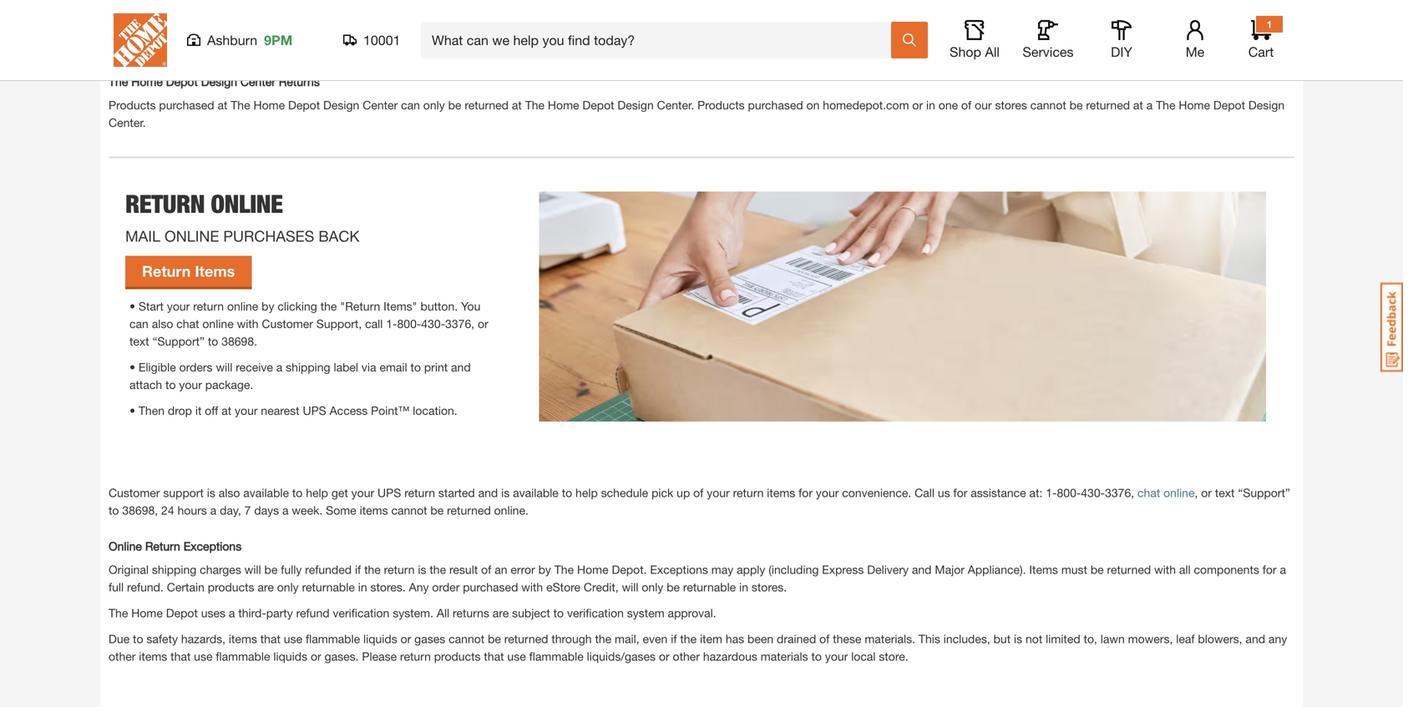 Task type: vqa. For each thing, say whether or not it's contained in the screenshot.
the item at the bottom
yes



Task type: describe. For each thing, give the bounding box(es) containing it.
1 horizontal spatial that
[[261, 632, 281, 646]]

be up 10001
[[386, 4, 399, 18]]

the left mail,
[[595, 632, 612, 646]]

0 horizontal spatial subject
[[351, 30, 389, 44]]

design down ashburn
[[201, 75, 237, 88]]

store.
[[879, 650, 909, 664]]

return right up
[[733, 486, 764, 500]]

by inside "• start your return online by clicking the "return items" button. you can also chat online with customer support, call 1-800-430-3376, or text "support" to 38698."
[[262, 299, 274, 313]]

0 vertical spatial returns
[[183, 30, 220, 44]]

special order returns or cancellations may be subject to a 15% restocking fee and must be returned to the same store where the purchase was made.
[[109, 30, 897, 44]]

one
[[939, 98, 959, 112]]

2 help from the left
[[576, 486, 598, 500]]

at right 'off'
[[222, 404, 232, 418]]

1 vertical spatial online
[[203, 317, 234, 331]]

returned inside , or text "support" to 38698, 24 hours a day, 7 days a week. some items cannot be returned online.
[[447, 504, 491, 517]]

to inside , or text "support" to 38698, 24 hours a day, 7 days a week. some items cannot be returned online.
[[109, 504, 119, 517]]

mail
[[125, 227, 160, 245]]

or inside , or text "support" to 38698, 24 hours a day, 7 days a week. some items cannot be returned online.
[[1202, 486, 1212, 500]]

cannot inside due to safety hazards, items that use flammable liquids or gases cannot be returned through the mail, even if the item has been drained of these materials. this includes, but is not limited to, lawn mowers, leaf blowers, and any other items that use flammable liquids or gases. please return products that use flammable liquids/gases or other hazardous materials to your local store.
[[449, 632, 485, 646]]

but
[[994, 632, 1011, 646]]

call
[[365, 317, 383, 331]]

a left day,
[[210, 504, 217, 517]]

of inside products purchased at the home depot design center can only be returned at the home depot design center. products purchased on homedepot.com or in one of our stores cannot be returned at a the home depot design center.
[[962, 98, 972, 112]]

return inside original shipping charges will be fully refunded if the return is the result of an error by the home depot. exceptions may apply (including express delivery and major appliance). items must be returned with all components for a full refund. certain products are only returnable in stores. any order purchased with estore credit, will only be returnable in stores.
[[384, 563, 415, 577]]

your left convenience.
[[816, 486, 839, 500]]

advertised
[[613, 4, 668, 18]]

1 vertical spatial return
[[145, 540, 180, 553]]

an
[[495, 563, 508, 577]]

2 vertical spatial online
[[1164, 486, 1195, 500]]

• then drop it off at your nearest ups access point™ location.
[[130, 404, 458, 418]]

return items link
[[125, 256, 252, 287]]

1 horizontal spatial for
[[954, 486, 968, 500]]

delivery
[[867, 563, 909, 577]]

text inside "• start your return online by clicking the "return items" button. you can also chat online with customer support, call 1-800-430-3376, or text "support" to 38698."
[[130, 334, 149, 348]]

your inside • eligible orders will receive a shipping label via email to print and attach to your package.
[[179, 378, 202, 392]]

major
[[935, 563, 965, 577]]

at right credit
[[543, 4, 553, 18]]

0 horizontal spatial purchased
[[159, 98, 214, 112]]

can inside products purchased at the home depot design center can only be returned at the home depot design center. products purchased on homedepot.com or in one of our stores cannot be returned at a the home depot design center.
[[401, 98, 420, 112]]

to down "returns made without a valid proof or purchase may be refunded as a store credit at the lowest advertised price."
[[392, 30, 402, 44]]

10001
[[363, 32, 401, 48]]

1 horizontal spatial flammable
[[306, 632, 360, 646]]

order
[[432, 581, 460, 594]]

be up to,
[[1091, 563, 1104, 577]]

1 vertical spatial customer
[[109, 486, 160, 500]]

will for receive
[[216, 360, 233, 374]]

all inside button
[[986, 44, 1000, 60]]

same
[[669, 30, 698, 44]]

express
[[822, 563, 864, 577]]

to right due
[[133, 632, 143, 646]]

1 horizontal spatial 3376,
[[1106, 486, 1135, 500]]

for inside original shipping charges will be fully refunded if the return is the result of an error by the home depot. exceptions may apply (including express delivery and major appliance). items must be returned with all components for a full refund. certain products are only returnable in stores. any order purchased with estore credit, will only be returnable in stores.
[[1263, 563, 1277, 577]]

a right days
[[282, 504, 289, 517]]

and inside original shipping charges will be fully refunded if the return is the result of an error by the home depot. exceptions may apply (including express delivery and major appliance). items must be returned with all components for a full refund. certain products are only returnable in stores. any order purchased with estore credit, will only be returnable in stores.
[[912, 563, 932, 577]]

• for • then drop it off at your nearest ups access point™ location.
[[130, 404, 135, 418]]

materials
[[761, 650, 808, 664]]

2 stores. from the left
[[752, 581, 787, 594]]

by inside original shipping charges will be fully refunded if the return is the result of an error by the home depot. exceptions may apply (including express delivery and major appliance). items must be returned with all components for a full refund. certain products are only returnable in stores. any order purchased with estore credit, will only be returnable in stores.
[[539, 563, 551, 577]]

1 vertical spatial center.
[[109, 116, 146, 129]]

center inside products purchased at the home depot design center can only be returned at the home depot design center. products purchased on homedepot.com or in one of our stores cannot be returned at a the home depot design center.
[[363, 98, 398, 112]]

convenience.
[[842, 486, 912, 500]]

to left 'print'
[[411, 360, 421, 374]]

error
[[511, 563, 535, 577]]

1 horizontal spatial in
[[740, 581, 749, 594]]

the left same
[[650, 30, 666, 44]]

gases
[[415, 632, 446, 646]]

me
[[1186, 44, 1205, 60]]

1 vertical spatial purchase
[[785, 30, 833, 44]]

15%
[[415, 30, 440, 44]]

the down the special order returns or cancellations may be subject to a 15% restocking fee and must be returned to the same store where the purchase was made.
[[525, 98, 545, 112]]

access
[[330, 404, 368, 418]]

1 available from the left
[[243, 486, 289, 500]]

2 available from the left
[[513, 486, 559, 500]]

design down cart
[[1249, 98, 1285, 112]]

some
[[326, 504, 357, 517]]

1 horizontal spatial also
[[219, 486, 240, 500]]

at down fee
[[512, 98, 522, 112]]

without
[[186, 4, 224, 18]]

items inside original shipping charges will be fully refunded if the return is the result of an error by the home depot. exceptions may apply (including express delivery and major appliance). items must be returned with all components for a full refund. certain products are only returnable in stores. any order purchased with estore credit, will only be returnable in stores.
[[1030, 563, 1059, 577]]

not
[[1026, 632, 1043, 646]]

at down the home depot design center returns
[[218, 98, 228, 112]]

0 vertical spatial center.
[[657, 98, 695, 112]]

products inside due to safety hazards, items that use flammable liquids or gases cannot be returned through the mail, even if the item has been drained of these materials. this includes, but is not limited to, lawn mowers, leaf blowers, and any other items that use flammable liquids or gases. please return products that use flammable liquids/gases or other hazardous materials to your local store.
[[434, 650, 481, 664]]

2 horizontal spatial only
[[642, 581, 664, 594]]

online
[[109, 540, 142, 553]]

are inside original shipping charges will be fully refunded if the return is the result of an error by the home depot. exceptions may apply (including express delivery and major appliance). items must be returned with all components for a full refund. certain products are only returnable in stores. any order purchased with estore credit, will only be returnable in stores.
[[258, 581, 274, 594]]

mowers,
[[1129, 632, 1173, 646]]

it
[[195, 404, 202, 418]]

2 other from the left
[[673, 650, 700, 664]]

be left 10001
[[334, 30, 347, 44]]

1 horizontal spatial 800-
[[1057, 486, 1081, 500]]

cart
[[1249, 44, 1274, 60]]

homedepot.com
[[823, 98, 910, 112]]

and right fee
[[520, 30, 540, 44]]

1 vertical spatial returns
[[279, 75, 320, 88]]

or down without
[[223, 30, 234, 44]]

"support" inside , or text "support" to 38698, 24 hours a day, 7 days a week. some items cannot be returned online.
[[1239, 486, 1291, 500]]

blowers,
[[1199, 632, 1243, 646]]

design down what can we help you find today? search box
[[618, 98, 654, 112]]

0 vertical spatial must
[[543, 30, 569, 44]]

0 vertical spatial items
[[195, 262, 235, 280]]

or left gases.
[[311, 650, 321, 664]]

liquids/gases
[[587, 650, 656, 664]]

1 vertical spatial liquids
[[274, 650, 308, 664]]

this
[[919, 632, 941, 646]]

the up due
[[109, 606, 128, 620]]

of right up
[[694, 486, 704, 500]]

get
[[332, 486, 348, 500]]

system.
[[393, 606, 434, 620]]

0 vertical spatial ups
[[303, 404, 326, 418]]

also inside "• start your return online by clicking the "return items" button. you can also chat online with customer support, call 1-800-430-3376, or text "support" to 38698."
[[152, 317, 173, 331]]

the up the home depot uses a third-party refund verification system. all returns are subject to verification system approval.
[[364, 563, 381, 577]]

party
[[266, 606, 293, 620]]

0 horizontal spatial only
[[277, 581, 299, 594]]

to down drained
[[812, 650, 822, 664]]

be down lowest
[[572, 30, 586, 44]]

cannot inside , or text "support" to 38698, 24 hours a day, 7 days a week. some items cannot be returned online.
[[391, 504, 427, 517]]

0 horizontal spatial use
[[194, 650, 213, 664]]

be up approval.
[[667, 581, 680, 594]]

items up (including on the right bottom of the page
[[767, 486, 796, 500]]

lawn
[[1101, 632, 1125, 646]]

to down advertised
[[636, 30, 646, 44]]

2 returnable from the left
[[683, 581, 736, 594]]

only inside products purchased at the home depot design center can only be returned at the home depot design center. products purchased on homedepot.com or in one of our stores cannot be returned at a the home depot design center.
[[423, 98, 445, 112]]

or right proof at the left top
[[295, 4, 306, 18]]

0 horizontal spatial in
[[358, 581, 367, 594]]

to down estore
[[554, 606, 564, 620]]

to up the week.
[[292, 486, 303, 500]]

1 horizontal spatial 430-
[[1081, 486, 1106, 500]]

1 vertical spatial chat
[[1138, 486, 1161, 500]]

a left valid
[[227, 4, 234, 18]]

0 horizontal spatial returns
[[109, 4, 150, 18]]

our
[[975, 98, 992, 112]]

cart 1
[[1249, 18, 1274, 60]]

• start your return online by clicking the "return items" button. you can also chat online with customer support, call 1-800-430-3376, or text "support" to 38698.
[[130, 299, 489, 348]]

credit
[[508, 4, 540, 18]]

gases.
[[325, 650, 359, 664]]

the up order
[[430, 563, 446, 577]]

online.
[[494, 504, 529, 517]]

services button
[[1022, 20, 1075, 60]]

result
[[450, 563, 478, 577]]

1 products from the left
[[109, 98, 156, 112]]

to down the eligible
[[165, 378, 176, 392]]

in inside products purchased at the home depot design center can only be returned at the home depot design center. products purchased on homedepot.com or in one of our stores cannot be returned at a the home depot design center.
[[927, 98, 936, 112]]

a right the as
[[468, 4, 474, 18]]

is up online.
[[501, 486, 510, 500]]

a inside • eligible orders will receive a shipping label via email to print and attach to your package.
[[276, 360, 283, 374]]

2 horizontal spatial that
[[484, 650, 504, 664]]

1 other from the left
[[109, 650, 136, 664]]

• eligible orders will receive a shipping label via email to print and attach to your package.
[[130, 360, 471, 392]]

a left 15% in the top left of the page
[[406, 30, 412, 44]]

1 vertical spatial are
[[493, 606, 509, 620]]

your right get on the bottom left of the page
[[352, 486, 374, 500]]

proof
[[264, 4, 292, 18]]

home inside original shipping charges will be fully refunded if the return is the result of an error by the home depot. exceptions may apply (including express delivery and major appliance). items must be returned with all components for a full refund. certain products are only returnable in stores. any order purchased with estore credit, will only be returnable in stores.
[[577, 563, 609, 577]]

the right 'where'
[[765, 30, 782, 44]]

38698.
[[222, 334, 257, 348]]

start
[[139, 299, 164, 313]]

your down package.
[[235, 404, 258, 418]]

of inside original shipping charges will be fully refunded if the return is the result of an error by the home depot. exceptions may apply (including express delivery and major appliance). items must be returned with all components for a full refund. certain products are only returnable in stores. any order purchased with estore credit, will only be returnable in stores.
[[481, 563, 492, 577]]

fee
[[501, 30, 517, 44]]

0 vertical spatial center
[[241, 75, 276, 88]]

0 vertical spatial online
[[211, 189, 283, 219]]

due
[[109, 632, 130, 646]]

or inside "• start your return online by clicking the "return items" button. you can also chat online with customer support, call 1-800-430-3376, or text "support" to 38698."
[[478, 317, 489, 331]]

if inside original shipping charges will be fully refunded if the return is the result of an error by the home depot. exceptions may apply (including express delivery and major appliance). items must be returned with all components for a full refund. certain products are only returnable in stores. any order purchased with estore credit, will only be returnable in stores.
[[355, 563, 361, 577]]

then
[[139, 404, 165, 418]]

package.
[[205, 378, 253, 392]]

or down 'even'
[[659, 650, 670, 664]]

the left lowest
[[556, 4, 573, 18]]

0 horizontal spatial purchase
[[309, 4, 357, 18]]

(including
[[769, 563, 819, 577]]

shop
[[950, 44, 982, 60]]

estore
[[547, 581, 581, 594]]

purchased inside original shipping charges will be fully refunded if the return is the result of an error by the home depot. exceptions may apply (including express delivery and major appliance). items must be returned with all components for a full refund. certain products are only returnable in stores. any order purchased with estore credit, will only be returnable in stores.
[[463, 581, 518, 594]]

design down 10001 button
[[323, 98, 360, 112]]

order
[[150, 30, 180, 44]]

refund
[[296, 606, 330, 620]]

a right 'uses'
[[229, 606, 235, 620]]

through
[[552, 632, 592, 646]]

as
[[452, 4, 464, 18]]

customer inside "• start your return online by clicking the "return items" button. you can also chat online with customer support, call 1-800-430-3376, or text "support" to 38698."
[[262, 317, 313, 331]]

online return exceptions
[[109, 540, 242, 553]]

original shipping charges will be fully refunded if the return is the result of an error by the home depot. exceptions may apply (including express delivery and major appliance). items must be returned with all components for a full refund. certain products are only returnable in stores. any order purchased with estore credit, will only be returnable in stores.
[[109, 563, 1287, 594]]

9pm
[[264, 32, 293, 48]]

may inside original shipping charges will be fully refunded if the return is the result of an error by the home depot. exceptions may apply (including express delivery and major appliance). items must be returned with all components for a full refund. certain products are only returnable in stores. any order purchased with estore credit, will only be returnable in stores.
[[712, 563, 734, 577]]

your right up
[[707, 486, 730, 500]]

shop all
[[950, 44, 1000, 60]]

week.
[[292, 504, 323, 517]]

0 horizontal spatial exceptions
[[184, 540, 242, 553]]

returns made without a valid proof or purchase may be refunded as a store credit at the lowest advertised price.
[[109, 4, 701, 18]]

to left schedule
[[562, 486, 572, 500]]

restocking
[[443, 30, 498, 44]]

0 vertical spatial liquids
[[363, 632, 397, 646]]

1 vertical spatial ups
[[378, 486, 401, 500]]

any
[[409, 581, 429, 594]]

1 horizontal spatial use
[[284, 632, 303, 646]]

feedback link image
[[1381, 282, 1404, 373]]

price.
[[671, 4, 701, 18]]

the down special at the top left of the page
[[109, 75, 128, 88]]

components
[[1194, 563, 1260, 577]]

all
[[1180, 563, 1191, 577]]

items down safety
[[139, 650, 167, 664]]

returned down the special order returns or cancellations may be subject to a 15% restocking fee and must be returned to the same store where the purchase was made.
[[465, 98, 509, 112]]

email
[[380, 360, 407, 374]]

be left the fully
[[264, 563, 278, 577]]

be down services
[[1070, 98, 1083, 112]]

and inside due to safety hazards, items that use flammable liquids or gases cannot be returned through the mail, even if the item has been drained of these materials. this includes, but is not limited to, lawn mowers, leaf blowers, and any other items that use flammable liquids or gases. please return products that use flammable liquids/gases or other hazardous materials to your local store.
[[1246, 632, 1266, 646]]

original
[[109, 563, 149, 577]]

shop all button
[[948, 20, 1002, 60]]

or left gases
[[401, 632, 411, 646]]

be inside due to safety hazards, items that use flammable liquids or gases cannot be returned through the mail, even if the item has been drained of these materials. this includes, but is not limited to, lawn mowers, leaf blowers, and any other items that use flammable liquids or gases. please return products that use flammable liquids/gases or other hazardous materials to your local store.
[[488, 632, 501, 646]]

off
[[205, 404, 218, 418]]



Task type: locate. For each thing, give the bounding box(es) containing it.
1 horizontal spatial stores.
[[752, 581, 787, 594]]

1 horizontal spatial shipping
[[286, 360, 331, 374]]

0 horizontal spatial may
[[309, 30, 331, 44]]

the inside original shipping charges will be fully refunded if the return is the result of an error by the home depot. exceptions may apply (including express delivery and major appliance). items must be returned with all components for a full refund. certain products are only returnable in stores. any order purchased with estore credit, will only be returnable in stores.
[[555, 563, 574, 577]]

• for • start your return online by clicking the "return items" button. you can also chat online with customer support, call 1-800-430-3376, or text "support" to 38698.
[[130, 299, 135, 313]]

ups right get on the bottom left of the page
[[378, 486, 401, 500]]

0 horizontal spatial returnable
[[302, 581, 355, 594]]

only down 15% in the top left of the page
[[423, 98, 445, 112]]

1 vertical spatial will
[[245, 563, 261, 577]]

also
[[152, 317, 173, 331], [219, 486, 240, 500]]

1 horizontal spatial ups
[[378, 486, 401, 500]]

0 horizontal spatial customer
[[109, 486, 160, 500]]

your down 'these' at right bottom
[[825, 650, 848, 664]]

via
[[362, 360, 376, 374]]

1 vertical spatial text
[[1216, 486, 1235, 500]]

2 horizontal spatial purchased
[[748, 98, 804, 112]]

430- inside "• start your return online by clicking the "return items" button. you can also chat online with customer support, call 1-800-430-3376, or text "support" to 38698."
[[421, 317, 445, 331]]

to left 38698,
[[109, 504, 119, 517]]

2 horizontal spatial may
[[712, 563, 734, 577]]

with
[[237, 317, 259, 331], [1155, 563, 1176, 577], [522, 581, 543, 594]]

2 vertical spatial cannot
[[449, 632, 485, 646]]

pick
[[652, 486, 674, 500]]

shipping inside original shipping charges will be fully refunded if the return is the result of an error by the home depot. exceptions may apply (including express delivery and major appliance). items must be returned with all components for a full refund. certain products are only returnable in stores. any order purchased with estore credit, will only be returnable in stores.
[[152, 563, 197, 577]]

your down the orders
[[179, 378, 202, 392]]

hours
[[178, 504, 207, 517]]

all down order
[[437, 606, 450, 620]]

support
[[163, 486, 204, 500]]

and inside • eligible orders will receive a shipping label via email to print and attach to your package.
[[451, 360, 471, 374]]

center. down the home depot logo
[[109, 116, 146, 129]]

is up the hours
[[207, 486, 215, 500]]

refunded right the fully
[[305, 563, 352, 577]]

exceptions up charges
[[184, 540, 242, 553]]

0 vertical spatial are
[[258, 581, 274, 594]]

orders
[[179, 360, 213, 374]]

1- inside "• start your return online by clicking the "return items" button. you can also chat online with customer support, call 1-800-430-3376, or text "support" to 38698."
[[386, 317, 397, 331]]

chat
[[177, 317, 199, 331], [1138, 486, 1161, 500]]

help
[[306, 486, 328, 500], [576, 486, 598, 500]]

0 vertical spatial cannot
[[1031, 98, 1067, 112]]

label
[[334, 360, 358, 374]]

text right ,
[[1216, 486, 1235, 500]]

7
[[245, 504, 251, 517]]

please
[[362, 650, 397, 664]]

the
[[109, 75, 128, 88], [231, 98, 250, 112], [525, 98, 545, 112], [1157, 98, 1176, 112], [555, 563, 574, 577], [109, 606, 128, 620]]

full
[[109, 581, 124, 594]]

shipping
[[286, 360, 331, 374], [152, 563, 197, 577]]

1 stores. from the left
[[371, 581, 406, 594]]

1 help from the left
[[306, 486, 328, 500]]

0 horizontal spatial products
[[109, 98, 156, 112]]

customer down clicking
[[262, 317, 313, 331]]

1 horizontal spatial purchased
[[463, 581, 518, 594]]

available up days
[[243, 486, 289, 500]]

all right shop
[[986, 44, 1000, 60]]

a inside products purchased at the home depot design center can only be returned at the home depot design center. products purchased on homedepot.com or in one of our stores cannot be returned at a the home depot design center.
[[1147, 98, 1153, 112]]

products down the home depot logo
[[109, 98, 156, 112]]

and left major
[[912, 563, 932, 577]]

appliance).
[[968, 563, 1027, 577]]

are
[[258, 581, 274, 594], [493, 606, 509, 620]]

may up 10001 button
[[361, 4, 383, 18]]

1 verification from the left
[[333, 606, 390, 620]]

• left then
[[130, 404, 135, 418]]

other down approval.
[[673, 650, 700, 664]]

products inside original shipping charges will be fully refunded if the return is the result of an error by the home depot. exceptions may apply (including express delivery and major appliance). items must be returned with all components for a full refund. certain products are only returnable in stores. any order purchased with estore credit, will only be returnable in stores.
[[208, 581, 254, 594]]

1- right at:
[[1046, 486, 1057, 500]]

0 vertical spatial 430-
[[421, 317, 445, 331]]

attach
[[130, 378, 162, 392]]

products down gases
[[434, 650, 481, 664]]

text inside , or text "support" to 38698, 24 hours a day, 7 days a week. some items cannot be returned online.
[[1216, 486, 1235, 500]]

liquids down party at the bottom left of the page
[[274, 650, 308, 664]]

will down depot.
[[622, 581, 639, 594]]

"support" inside "• start your return online by clicking the "return items" button. you can also chat online with customer support, call 1-800-430-3376, or text "support" to 38698."
[[152, 334, 205, 348]]

was
[[837, 30, 858, 44]]

return down return items link
[[193, 299, 224, 313]]

products
[[208, 581, 254, 594], [434, 650, 481, 664]]

1 vertical spatial 1-
[[1046, 486, 1057, 500]]

is inside original shipping charges will be fully refunded if the return is the result of an error by the home depot. exceptions may apply (including express delivery and major appliance). items must be returned with all components for a full refund. certain products are only returnable in stores. any order purchased with estore credit, will only be returnable in stores.
[[418, 563, 427, 577]]

for right us
[[954, 486, 968, 500]]

returned down lowest
[[589, 30, 633, 44]]

must inside original shipping charges will be fully refunded if the return is the result of an error by the home depot. exceptions may apply (including express delivery and major appliance). items must be returned with all components for a full refund. certain products are only returnable in stores. any order purchased with estore credit, will only be returnable in stores.
[[1062, 563, 1088, 577]]

refunded up 15% in the top left of the page
[[402, 4, 449, 18]]

made.
[[861, 30, 894, 44]]

any
[[1269, 632, 1288, 646]]

online up purchases
[[211, 189, 283, 219]]

return by mail image showing a customer packaging their return in a box. image
[[539, 192, 1267, 434]]

point™
[[371, 404, 410, 418]]

0 vertical spatial return
[[142, 262, 191, 280]]

includes,
[[944, 632, 991, 646]]

2 verification from the left
[[567, 606, 624, 620]]

leaf
[[1177, 632, 1195, 646]]

or inside products purchased at the home depot design center can only be returned at the home depot design center. products purchased on homedepot.com or in one of our stores cannot be returned at a the home depot design center.
[[913, 98, 923, 112]]

0 horizontal spatial ups
[[303, 404, 326, 418]]

third-
[[238, 606, 266, 620]]

0 horizontal spatial products
[[208, 581, 254, 594]]

be down the 'restocking'
[[448, 98, 462, 112]]

returned down diy
[[1087, 98, 1131, 112]]

1 vertical spatial products
[[434, 650, 481, 664]]

1 vertical spatial "support"
[[1239, 486, 1291, 500]]

0 horizontal spatial with
[[237, 317, 259, 331]]

1 returnable from the left
[[302, 581, 355, 594]]

2 horizontal spatial flammable
[[529, 650, 584, 664]]

1 vertical spatial online
[[165, 227, 219, 245]]

ashburn 9pm
[[207, 32, 293, 48]]

0 horizontal spatial chat
[[177, 317, 199, 331]]

other down due
[[109, 650, 136, 664]]

in down apply
[[740, 581, 749, 594]]

is inside due to safety hazards, items that use flammable liquids or gases cannot be returned through the mail, even if the item has been drained of these materials. this includes, but is not limited to, lawn mowers, leaf blowers, and any other items that use flammable liquids or gases. please return products that use flammable liquids/gases or other hazardous materials to your local store.
[[1014, 632, 1023, 646]]

0 horizontal spatial returns
[[183, 30, 220, 44]]

return up any
[[384, 563, 415, 577]]

is left not on the right bottom of page
[[1014, 632, 1023, 646]]

2 horizontal spatial will
[[622, 581, 639, 594]]

mail,
[[615, 632, 640, 646]]

refunded inside original shipping charges will be fully refunded if the return is the result of an error by the home depot. exceptions may apply (including express delivery and major appliance). items must be returned with all components for a full refund. certain products are only returnable in stores. any order purchased with estore credit, will only be returnable in stores.
[[305, 563, 352, 577]]

to inside "• start your return online by clicking the "return items" button. you can also chat online with customer support, call 1-800-430-3376, or text "support" to 38698."
[[208, 334, 218, 348]]

chat up the orders
[[177, 317, 199, 331]]

0 vertical spatial can
[[401, 98, 420, 112]]

ashburn
[[207, 32, 257, 48]]

0 vertical spatial if
[[355, 563, 361, 577]]

back
[[319, 227, 360, 245]]

due to safety hazards, items that use flammable liquids or gases cannot be returned through the mail, even if the item has been drained of these materials. this includes, but is not limited to, lawn mowers, leaf blowers, and any other items that use flammable liquids or gases. please return products that use flammable liquids/gases or other hazardous materials to your local store.
[[109, 632, 1288, 664]]

0 horizontal spatial flammable
[[216, 650, 270, 664]]

return inside "• start your return online by clicking the "return items" button. you can also chat online with customer support, call 1-800-430-3376, or text "support" to 38698."
[[193, 299, 224, 313]]

cannot right stores
[[1031, 98, 1067, 112]]

0 horizontal spatial cannot
[[391, 504, 427, 517]]

0 horizontal spatial 3376,
[[445, 317, 475, 331]]

0 vertical spatial exceptions
[[184, 540, 242, 553]]

will for be
[[245, 563, 261, 577]]

items right some
[[360, 504, 388, 517]]

1 horizontal spatial products
[[698, 98, 745, 112]]

certain
[[167, 581, 205, 594]]

the up estore
[[555, 563, 574, 577]]

2 vertical spatial will
[[622, 581, 639, 594]]

return down 24
[[145, 540, 180, 553]]

0 horizontal spatial help
[[306, 486, 328, 500]]

1 vertical spatial 430-
[[1081, 486, 1106, 500]]

us
[[938, 486, 951, 500]]

of inside due to safety hazards, items that use flammable liquids or gases cannot be returned through the mail, even if the item has been drained of these materials. this includes, but is not limited to, lawn mowers, leaf blowers, and any other items that use flammable liquids or gases. please return products that use flammable liquids/gases or other hazardous materials to your local store.
[[820, 632, 830, 646]]

safety
[[147, 632, 178, 646]]

materials.
[[865, 632, 916, 646]]

1 vertical spatial shipping
[[152, 563, 197, 577]]

center.
[[657, 98, 695, 112], [109, 116, 146, 129]]

help left schedule
[[576, 486, 598, 500]]

2 • from the top
[[130, 360, 135, 374]]

return inside return items link
[[142, 262, 191, 280]]

your right the start
[[167, 299, 190, 313]]

at:
[[1030, 486, 1043, 500]]

the left item
[[680, 632, 697, 646]]

credit,
[[584, 581, 619, 594]]

with inside "• start your return online by clicking the "return items" button. you can also chat online with customer support, call 1-800-430-3376, or text "support" to 38698."
[[237, 317, 259, 331]]

1 horizontal spatial other
[[673, 650, 700, 664]]

1 horizontal spatial if
[[671, 632, 677, 646]]

liquids up please
[[363, 632, 397, 646]]

a inside original shipping charges will be fully refunded if the return is the result of an error by the home depot. exceptions may apply (including express delivery and major appliance). items must be returned with all components for a full refund. certain products are only returnable in stores. any order purchased with estore credit, will only be returnable in stores.
[[1280, 563, 1287, 577]]

2 horizontal spatial cannot
[[1031, 98, 1067, 112]]

• for • eligible orders will receive a shipping label via email to print and attach to your package.
[[130, 360, 135, 374]]

made
[[153, 4, 182, 18]]

can inside "• start your return online by clicking the "return items" button. you can also chat online with customer support, call 1-800-430-3376, or text "support" to 38698."
[[130, 317, 149, 331]]

return up the start
[[142, 262, 191, 280]]

special
[[109, 30, 147, 44]]

verification up please
[[333, 606, 390, 620]]

purchase
[[309, 4, 357, 18], [785, 30, 833, 44]]

customer support is also available to help get your ups return started and is available to help schedule pick up of your return items for your convenience. call us for assistance at: 1-800-430-3376, chat online
[[109, 486, 1195, 500]]

stores. down apply
[[752, 581, 787, 594]]

items"
[[384, 299, 417, 313]]

1 horizontal spatial center.
[[657, 98, 695, 112]]

with down error
[[522, 581, 543, 594]]

1 horizontal spatial refunded
[[402, 4, 449, 18]]

2 vertical spatial may
[[712, 563, 734, 577]]

0 vertical spatial 1-
[[386, 317, 397, 331]]

cannot right some
[[391, 504, 427, 517]]

charges
[[200, 563, 241, 577]]

or right ,
[[1202, 486, 1212, 500]]

What can we help you find today? search field
[[432, 23, 891, 58]]

subject
[[351, 30, 389, 44], [512, 606, 550, 620]]

0 horizontal spatial 430-
[[421, 317, 445, 331]]

1 vertical spatial •
[[130, 360, 135, 374]]

1 horizontal spatial can
[[401, 98, 420, 112]]

items
[[767, 486, 796, 500], [360, 504, 388, 517], [229, 632, 257, 646], [139, 650, 167, 664]]

and up online.
[[478, 486, 498, 500]]

approval.
[[668, 606, 717, 620]]

exceptions inside original shipping charges will be fully refunded if the return is the result of an error by the home depot. exceptions may apply (including express delivery and major appliance). items must be returned with all components for a full refund. certain products are only returnable in stores. any order purchased with estore credit, will only be returnable in stores.
[[650, 563, 708, 577]]

apply
[[737, 563, 766, 577]]

the home depot logo image
[[114, 13, 167, 67]]

your inside "• start your return online by clicking the "return items" button. you can also chat online with customer support, call 1-800-430-3376, or text "support" to 38698."
[[167, 299, 190, 313]]

0 horizontal spatial for
[[799, 486, 813, 500]]

stores
[[996, 98, 1028, 112]]

returns down 9pm
[[279, 75, 320, 88]]

0 vertical spatial also
[[152, 317, 173, 331]]

me button
[[1169, 20, 1222, 60]]

chat left ,
[[1138, 486, 1161, 500]]

items down third-
[[229, 632, 257, 646]]

• inside "• start your return online by clicking the "return items" button. you can also chat online with customer support, call 1-800-430-3376, or text "support" to 38698."
[[130, 299, 135, 313]]

3376, inside "• start your return online by clicking the "return items" button. you can also chat online with customer support, call 1-800-430-3376, or text "support" to 38698."
[[445, 317, 475, 331]]

0 vertical spatial returns
[[109, 4, 150, 18]]

center down "ashburn 9pm"
[[241, 75, 276, 88]]

items right appliance). at the bottom right of page
[[1030, 563, 1059, 577]]

1 horizontal spatial customer
[[262, 317, 313, 331]]

returned inside original shipping charges will be fully refunded if the return is the result of an error by the home depot. exceptions may apply (including express delivery and major appliance). items must be returned with all components for a full refund. certain products are only returnable in stores. any order purchased with estore credit, will only be returnable in stores.
[[1108, 563, 1152, 577]]

returned down 'started'
[[447, 504, 491, 517]]

only up system
[[642, 581, 664, 594]]

print
[[424, 360, 448, 374]]

2 horizontal spatial with
[[1155, 563, 1176, 577]]

1 vertical spatial by
[[539, 563, 551, 577]]

0 vertical spatial 3376,
[[445, 317, 475, 331]]

2 horizontal spatial use
[[508, 650, 526, 664]]

if down some
[[355, 563, 361, 577]]

your inside due to safety hazards, items that use flammable liquids or gases cannot be returned through the mail, even if the item has been drained of these materials. this includes, but is not limited to, lawn mowers, leaf blowers, and any other items that use flammable liquids or gases. please return products that use flammable liquids/gases or other hazardous materials to your local store.
[[825, 650, 848, 664]]

3376, left chat online link
[[1106, 486, 1135, 500]]

1-
[[386, 317, 397, 331], [1046, 486, 1057, 500]]

with up 38698.
[[237, 317, 259, 331]]

text up the eligible
[[130, 334, 149, 348]]

a right components at the bottom right of the page
[[1280, 563, 1287, 577]]

only down the fully
[[277, 581, 299, 594]]

drained
[[777, 632, 817, 646]]

0 vertical spatial subject
[[351, 30, 389, 44]]

services
[[1023, 44, 1074, 60]]

will inside • eligible orders will receive a shipping label via email to print and attach to your package.
[[216, 360, 233, 374]]

returned inside due to safety hazards, items that use flammable liquids or gases cannot be returned through the mail, even if the item has been drained of these materials. this includes, but is not limited to, lawn mowers, leaf blowers, and any other items that use flammable liquids or gases. please return products that use flammable liquids/gases or other hazardous materials to your local store.
[[504, 632, 548, 646]]

returned left through
[[504, 632, 548, 646]]

can down 15% in the top left of the page
[[401, 98, 420, 112]]

1 vertical spatial can
[[130, 317, 149, 331]]

1 vertical spatial exceptions
[[650, 563, 708, 577]]

local
[[852, 650, 876, 664]]

2 horizontal spatial for
[[1263, 563, 1277, 577]]

1 vertical spatial also
[[219, 486, 240, 500]]

1 vertical spatial may
[[309, 30, 331, 44]]

3 • from the top
[[130, 404, 135, 418]]

hazards,
[[181, 632, 226, 646]]

also up day,
[[219, 486, 240, 500]]

1 horizontal spatial verification
[[567, 606, 624, 620]]

return online mail online purchases back
[[125, 189, 360, 245]]

1 • from the top
[[130, 299, 135, 313]]

0 horizontal spatial all
[[437, 606, 450, 620]]

1 horizontal spatial may
[[361, 4, 383, 18]]

0 vertical spatial 800-
[[397, 317, 421, 331]]

0 vertical spatial all
[[986, 44, 1000, 60]]

returns
[[183, 30, 220, 44], [453, 606, 490, 620]]

1 vertical spatial refunded
[[305, 563, 352, 577]]

are up third-
[[258, 581, 274, 594]]

0 vertical spatial purchase
[[309, 4, 357, 18]]

the down the home depot design center returns
[[231, 98, 250, 112]]

flammable down hazards,
[[216, 650, 270, 664]]

schedule
[[601, 486, 649, 500]]

items inside , or text "support" to 38698, 24 hours a day, 7 days a week. some items cannot be returned online.
[[360, 504, 388, 517]]

verification down credit,
[[567, 606, 624, 620]]

items down return online mail online purchases back
[[195, 262, 235, 280]]

0 horizontal spatial can
[[130, 317, 149, 331]]

may left apply
[[712, 563, 734, 577]]

ups
[[303, 404, 326, 418], [378, 486, 401, 500]]

the up support,
[[321, 299, 337, 313]]

the down me button
[[1157, 98, 1176, 112]]

1 horizontal spatial text
[[1216, 486, 1235, 500]]

be inside , or text "support" to 38698, 24 hours a day, 7 days a week. some items cannot be returned online.
[[431, 504, 444, 517]]

design
[[201, 75, 237, 88], [323, 98, 360, 112], [618, 98, 654, 112], [1249, 98, 1285, 112]]

chat inside "• start your return online by clicking the "return items" button. you can also chat online with customer support, call 1-800-430-3376, or text "support" to 38698."
[[177, 317, 199, 331]]

"support" right ,
[[1239, 486, 1291, 500]]

shipping inside • eligible orders will receive a shipping label via email to print and attach to your package.
[[286, 360, 331, 374]]

0 vertical spatial online
[[227, 299, 258, 313]]

2 products from the left
[[698, 98, 745, 112]]

purchase left was
[[785, 30, 833, 44]]

1 horizontal spatial products
[[434, 650, 481, 664]]

be
[[386, 4, 399, 18], [334, 30, 347, 44], [572, 30, 586, 44], [448, 98, 462, 112], [1070, 98, 1083, 112], [431, 504, 444, 517], [264, 563, 278, 577], [1091, 563, 1104, 577], [667, 581, 680, 594], [488, 632, 501, 646]]

1 vertical spatial 800-
[[1057, 486, 1081, 500]]

0 horizontal spatial will
[[216, 360, 233, 374]]

and left any
[[1246, 632, 1266, 646]]

a down diy button
[[1147, 98, 1153, 112]]

be down 'started'
[[431, 504, 444, 517]]

1 vertical spatial subject
[[512, 606, 550, 620]]

will
[[216, 360, 233, 374], [245, 563, 261, 577], [622, 581, 639, 594]]

valid
[[237, 4, 261, 18]]

the inside "• start your return online by clicking the "return items" button. you can also chat online with customer support, call 1-800-430-3376, or text "support" to 38698."
[[321, 299, 337, 313]]

1 horizontal spatial returns
[[453, 606, 490, 620]]

"support" up the orders
[[152, 334, 205, 348]]

0 horizontal spatial 1-
[[386, 317, 397, 331]]

800- inside "• start your return online by clicking the "return items" button. you can also chat online with customer support, call 1-800-430-3376, or text "support" to 38698."
[[397, 317, 421, 331]]

0 vertical spatial text
[[130, 334, 149, 348]]

button.
[[421, 299, 458, 313]]

if
[[355, 563, 361, 577], [671, 632, 677, 646]]

0 horizontal spatial if
[[355, 563, 361, 577]]

to,
[[1084, 632, 1098, 646]]

at down diy button
[[1134, 98, 1144, 112]]

call
[[915, 486, 935, 500]]

1 horizontal spatial subject
[[512, 606, 550, 620]]

is
[[207, 486, 215, 500], [501, 486, 510, 500], [418, 563, 427, 577], [1014, 632, 1023, 646]]

diy
[[1111, 44, 1133, 60]]

hazardous
[[703, 650, 758, 664]]

• inside • eligible orders will receive a shipping label via email to print and attach to your package.
[[130, 360, 135, 374]]

will right charges
[[245, 563, 261, 577]]

1 horizontal spatial center
[[363, 98, 398, 112]]

these
[[833, 632, 862, 646]]

•
[[130, 299, 135, 313], [130, 360, 135, 374], [130, 404, 135, 418]]

cannot inside products purchased at the home depot design center can only be returned at the home depot design center. products purchased on homedepot.com or in one of our stores cannot be returned at a the home depot design center.
[[1031, 98, 1067, 112]]

system
[[627, 606, 665, 620]]

return left 'started'
[[405, 486, 435, 500]]

return inside due to safety hazards, items that use flammable liquids or gases cannot be returned through the mail, even if the item has been drained of these materials. this includes, but is not limited to, lawn mowers, leaf blowers, and any other items that use flammable liquids or gases. please return products that use flammable liquids/gases or other hazardous materials to your local store.
[[400, 650, 431, 664]]

if inside due to safety hazards, items that use flammable liquids or gases cannot be returned through the mail, even if the item has been drained of these materials. this includes, but is not limited to, lawn mowers, leaf blowers, and any other items that use flammable liquids or gases. please return products that use flammable liquids/gases or other hazardous materials to your local store.
[[671, 632, 677, 646]]

2 vertical spatial with
[[522, 581, 543, 594]]

1 horizontal spatial exceptions
[[650, 563, 708, 577]]

nearest
[[261, 404, 300, 418]]

online
[[211, 189, 283, 219], [165, 227, 219, 245]]

at
[[543, 4, 553, 18], [218, 98, 228, 112], [512, 98, 522, 112], [1134, 98, 1144, 112], [222, 404, 232, 418]]

all
[[986, 44, 1000, 60], [437, 606, 450, 620]]

will up package.
[[216, 360, 233, 374]]

other
[[109, 650, 136, 664], [673, 650, 700, 664]]

returns down without
[[183, 30, 220, 44]]

0 horizontal spatial that
[[171, 650, 191, 664]]

10001 button
[[343, 32, 401, 48]]



